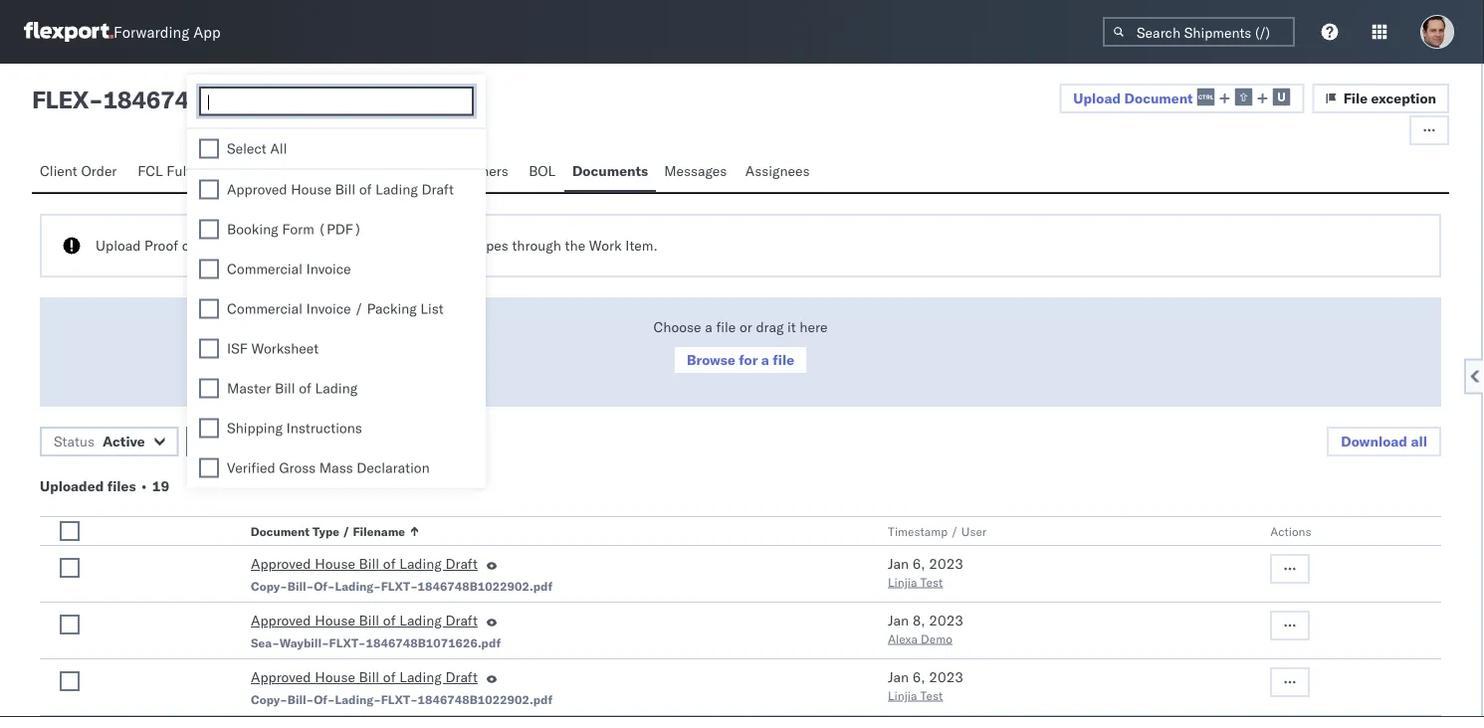 Task type: vqa. For each thing, say whether or not it's contained in the screenshot.
tenth the FCL from the top
no



Task type: locate. For each thing, give the bounding box(es) containing it.
bill
[[335, 181, 356, 198], [275, 380, 295, 397], [359, 556, 380, 573], [359, 612, 380, 630], [359, 669, 380, 687]]

/ left user
[[951, 524, 959, 539]]

0 horizontal spatial file
[[716, 319, 736, 336]]

1 horizontal spatial /
[[355, 300, 363, 318]]

0 vertical spatial 6,
[[913, 556, 926, 573]]

verified gross mass declaration
[[227, 460, 430, 477]]

invoice for commercial invoice
[[306, 260, 351, 278]]

3 jan from the top
[[888, 669, 909, 687]]

copy- down sea-
[[251, 693, 288, 708]]

0 horizontal spatial upload
[[96, 237, 141, 254]]

1 2023 from the top
[[929, 556, 964, 573]]

upload inside button
[[1074, 89, 1121, 107]]

bill- down waybill-
[[288, 693, 314, 708]]

declaration
[[357, 460, 430, 477]]

2 bill- from the top
[[288, 693, 314, 708]]

house down 'document type / filename' on the left bottom of page
[[315, 556, 355, 573]]

file inside button
[[773, 352, 795, 369]]

0 vertical spatial flxt-
[[381, 579, 418, 594]]

approved up sea-
[[251, 612, 311, 630]]

0 vertical spatial upload
[[1074, 89, 1121, 107]]

2 commercial from the top
[[227, 300, 303, 318]]

download all button
[[1328, 427, 1442, 457]]

flxt- down filename
[[381, 579, 418, 594]]

file exception
[[1344, 90, 1437, 107]]

/
[[355, 300, 363, 318], [343, 524, 350, 539], [951, 524, 959, 539]]

1 vertical spatial copy-bill-of-lading-flxt-1846748b1022902.pdf
[[251, 693, 553, 708]]

document up verified
[[201, 433, 266, 451]]

here
[[800, 319, 828, 336]]

1 vertical spatial flxt-
[[329, 636, 366, 651]]

1 horizontal spatial a
[[762, 352, 770, 369]]

0 vertical spatial document
[[1125, 89, 1194, 107]]

bill- up waybill-
[[288, 579, 314, 594]]

route details
[[256, 162, 341, 180]]

jan 6, 2023 linjia test down timestamp on the right bottom
[[888, 556, 964, 590]]

document for document type
[[201, 433, 266, 451]]

0 vertical spatial file
[[716, 319, 736, 336]]

1 copy- from the top
[[251, 579, 288, 594]]

linjia down alexa
[[888, 689, 918, 704]]

document inside document type / filename button
[[251, 524, 310, 539]]

1 bill- from the top
[[288, 579, 314, 594]]

1 commercial from the top
[[227, 260, 303, 278]]

list
[[421, 300, 444, 318]]

0 vertical spatial jan
[[888, 556, 909, 573]]

0 vertical spatial commercial
[[227, 260, 303, 278]]

jan down timestamp on the right bottom
[[888, 556, 909, 573]]

19
[[152, 478, 169, 495]]

choose
[[654, 319, 702, 336]]

invoice down commercial invoice
[[306, 300, 351, 318]]

2 jan from the top
[[888, 612, 909, 630]]

assignees button
[[738, 153, 822, 192]]

1 horizontal spatial file
[[773, 352, 795, 369]]

status
[[54, 433, 95, 451]]

approved house bill of lading draft down sea-waybill-flxt-1846748b1071626.pdf
[[251, 669, 478, 687]]

gross
[[279, 460, 316, 477]]

through
[[512, 237, 562, 254]]

approved house bill of lading draft link
[[251, 555, 478, 579], [251, 611, 478, 635], [251, 668, 478, 692]]

bill-
[[288, 579, 314, 594], [288, 693, 314, 708]]

copy-bill-of-lading-flxt-1846748b1022902.pdf down sea-waybill-flxt-1846748b1071626.pdf
[[251, 693, 553, 708]]

1 6, from the top
[[913, 556, 926, 573]]

booking
[[227, 221, 279, 238]]

forwarding app link
[[24, 22, 221, 42]]

1 vertical spatial bill-
[[288, 693, 314, 708]]

upload document button
[[1060, 84, 1305, 114]]

files
[[107, 478, 136, 495]]

2023 inside jan 8, 2023 alexa demo
[[929, 612, 964, 630]]

approved house bill of lading draft
[[227, 181, 454, 198], [251, 556, 478, 573], [251, 612, 478, 630], [251, 669, 478, 687]]

jan for 3rd approved house bill of lading draft link from the bottom
[[888, 556, 909, 573]]

approved down sea-
[[251, 669, 311, 687]]

timestamp / user
[[888, 524, 987, 539]]

lading down 'schedule'
[[376, 181, 418, 198]]

1 vertical spatial upload
[[96, 237, 141, 254]]

file left or
[[716, 319, 736, 336]]

approved house bill of lading draft link up sea-waybill-flxt-1846748b1071626.pdf
[[251, 611, 478, 635]]

list box
[[187, 129, 486, 488]]

of- down waybill-
[[314, 693, 335, 708]]

3 2023 from the top
[[929, 669, 964, 687]]

document for document type / filename
[[251, 524, 310, 539]]

2023 up the demo
[[929, 612, 964, 630]]

or
[[740, 319, 753, 336]]

2023 down the demo
[[929, 669, 964, 687]]

None checkbox
[[199, 139, 219, 159], [199, 180, 219, 200], [199, 220, 219, 239], [199, 259, 219, 279], [199, 299, 219, 319], [199, 339, 219, 359], [60, 559, 80, 579], [60, 672, 80, 692], [199, 139, 219, 159], [199, 180, 219, 200], [199, 220, 219, 239], [199, 259, 219, 279], [199, 299, 219, 319], [199, 339, 219, 359], [60, 559, 80, 579], [60, 672, 80, 692]]

1 vertical spatial jan
[[888, 612, 909, 630]]

bill down sea-waybill-flxt-1846748b1071626.pdf
[[359, 669, 380, 687]]

draft
[[422, 181, 454, 198], [446, 556, 478, 573], [446, 612, 478, 630], [446, 669, 478, 687]]

browse for a file button
[[673, 346, 809, 375]]

jan for first approved house bill of lading draft link from the bottom of the page
[[888, 669, 909, 687]]

a inside browse for a file button
[[762, 352, 770, 369]]

2023
[[929, 556, 964, 573], [929, 612, 964, 630], [929, 669, 964, 687]]

1 approved house bill of lading draft link from the top
[[251, 555, 478, 579]]

1 vertical spatial of-
[[314, 693, 335, 708]]

test up "8,"
[[921, 575, 943, 590]]

0 vertical spatial approved house bill of lading draft link
[[251, 555, 478, 579]]

details
[[296, 162, 341, 180]]

2 vertical spatial document
[[251, 524, 310, 539]]

0 vertical spatial copy-
[[251, 579, 288, 594]]

0 vertical spatial linjia
[[888, 575, 918, 590]]

0 horizontal spatial a
[[705, 319, 713, 336]]

document
[[1125, 89, 1194, 107], [201, 433, 266, 451], [251, 524, 310, 539]]

document down search shipments (/) 'text field'
[[1125, 89, 1194, 107]]

commercial for commercial invoice / packing list
[[227, 300, 303, 318]]

a right choose
[[705, 319, 713, 336]]

file down it
[[773, 352, 795, 369]]

1846748b1022902.pdf
[[418, 579, 553, 594], [418, 693, 553, 708]]

uploaded
[[40, 478, 104, 495]]

worksheet
[[251, 340, 319, 358]]

0 vertical spatial jan 6, 2023 linjia test
[[888, 556, 964, 590]]

lading- down filename
[[335, 579, 381, 594]]

messages button
[[656, 153, 738, 192]]

copy-bill-of-lading-flxt-1846748b1022902.pdf down filename
[[251, 579, 553, 594]]

0 vertical spatial 2023
[[929, 556, 964, 573]]

assignees
[[746, 162, 810, 180]]

and
[[253, 237, 277, 254]]

isf worksheet
[[227, 340, 319, 358]]

1 horizontal spatial upload
[[1074, 89, 1121, 107]]

1846748b1071626.pdf
[[366, 636, 501, 651]]

1 vertical spatial invoice
[[306, 300, 351, 318]]

commercial up isf worksheet
[[227, 300, 303, 318]]

2 of- from the top
[[314, 693, 335, 708]]

1 lading- from the top
[[335, 579, 381, 594]]

flxt- right sea-
[[329, 636, 366, 651]]

0 horizontal spatial /
[[343, 524, 350, 539]]

bill down details
[[335, 181, 356, 198]]

/ for filename
[[343, 524, 350, 539]]

0 vertical spatial lading-
[[335, 579, 381, 594]]

of-
[[314, 579, 335, 594], [314, 693, 335, 708]]

1 vertical spatial lading-
[[335, 693, 381, 708]]

/ left packing
[[355, 300, 363, 318]]

1 vertical spatial copy-
[[251, 693, 288, 708]]

1 vertical spatial file
[[773, 352, 795, 369]]

of down filename
[[383, 556, 396, 573]]

lading-
[[335, 579, 381, 594], [335, 693, 381, 708]]

browse
[[687, 352, 736, 369]]

1 vertical spatial 1846748b1022902.pdf
[[418, 693, 553, 708]]

2 copy- from the top
[[251, 693, 288, 708]]

/ right type
[[343, 524, 350, 539]]

jan up alexa
[[888, 612, 909, 630]]

1 vertical spatial approved house bill of lading draft link
[[251, 611, 478, 635]]

alexa
[[888, 632, 918, 647]]

1 vertical spatial jan 6, 2023 linjia test
[[888, 669, 964, 704]]

approved house bill of lading draft link down sea-waybill-flxt-1846748b1071626.pdf
[[251, 668, 478, 692]]

test down the demo
[[921, 689, 943, 704]]

0 vertical spatial invoice
[[306, 260, 351, 278]]

client order button
[[32, 153, 130, 192]]

2 test from the top
[[921, 689, 943, 704]]

1 vertical spatial 2023
[[929, 612, 964, 630]]

1 vertical spatial test
[[921, 689, 943, 704]]

2 approved house bill of lading draft link from the top
[[251, 611, 478, 635]]

master bill of lading
[[227, 380, 358, 397]]

1846748b1022902.pdf down 1846748b1071626.pdf
[[418, 693, 553, 708]]

approved house bill of lading draft link down filename
[[251, 555, 478, 579]]

2 2023 from the top
[[929, 612, 964, 630]]

file exception button
[[1313, 84, 1450, 114], [1313, 84, 1450, 114]]

commercial down "and"
[[227, 260, 303, 278]]

documents button
[[565, 153, 656, 192]]

client
[[40, 162, 77, 180]]

0 vertical spatial test
[[921, 575, 943, 590]]

of- down type
[[314, 579, 335, 594]]

types
[[474, 237, 509, 254]]

jan 6, 2023 linjia test down the demo
[[888, 669, 964, 704]]

jan for second approved house bill of lading draft link from the bottom of the page
[[888, 612, 909, 630]]

1 vertical spatial document
[[201, 433, 266, 451]]

1 vertical spatial a
[[762, 352, 770, 369]]

None text field
[[206, 94, 472, 111]]

invoice down "customs"
[[306, 260, 351, 278]]

linjia up "8,"
[[888, 575, 918, 590]]

2 vertical spatial flxt-
[[381, 693, 418, 708]]

1 of- from the top
[[314, 579, 335, 594]]

of
[[359, 181, 372, 198], [182, 237, 195, 254], [299, 380, 312, 397], [383, 556, 396, 573], [383, 612, 396, 630], [383, 669, 396, 687]]

forwarding
[[114, 22, 189, 41]]

2 horizontal spatial /
[[951, 524, 959, 539]]

flxt- down sea-waybill-flxt-1846748b1071626.pdf
[[381, 693, 418, 708]]

flxt-
[[381, 579, 418, 594], [329, 636, 366, 651], [381, 693, 418, 708]]

None checkbox
[[199, 379, 219, 399], [199, 419, 219, 439], [199, 459, 219, 479], [60, 522, 80, 542], [60, 615, 80, 635], [199, 379, 219, 399], [199, 419, 219, 439], [199, 459, 219, 479], [60, 522, 80, 542], [60, 615, 80, 635]]

1846748b1022902.pdf up 1846748b1071626.pdf
[[418, 579, 553, 594]]

0 vertical spatial copy-bill-of-lading-flxt-1846748b1022902.pdf
[[251, 579, 553, 594]]

0 vertical spatial a
[[705, 319, 713, 336]]

lading- down sea-waybill-flxt-1846748b1071626.pdf
[[335, 693, 381, 708]]

document inside document type button
[[201, 433, 266, 451]]

document type / filename
[[251, 524, 406, 539]]

house
[[291, 181, 332, 198], [315, 556, 355, 573], [315, 612, 355, 630], [315, 669, 355, 687]]

containers
[[440, 162, 509, 180]]

copy- up sea-
[[251, 579, 288, 594]]

choose a file or drag it here
[[654, 319, 828, 336]]

approved house bill of lading draft up sea-waybill-flxt-1846748b1071626.pdf
[[251, 612, 478, 630]]

mass
[[319, 460, 353, 477]]

2 6, from the top
[[913, 669, 926, 687]]

2 vertical spatial 2023
[[929, 669, 964, 687]]

flexport. image
[[24, 22, 114, 42]]

2 invoice from the top
[[306, 300, 351, 318]]

instructions
[[286, 420, 362, 437]]

0 vertical spatial 1846748b1022902.pdf
[[418, 579, 553, 594]]

packing
[[367, 300, 417, 318]]

approved house bill of lading draft down details
[[227, 181, 454, 198]]

1846748
[[103, 85, 203, 115]]

all
[[1412, 433, 1428, 451]]

jan down alexa
[[888, 669, 909, 687]]

file
[[1344, 90, 1368, 107]]

2023 down timestamp / user
[[929, 556, 964, 573]]

1 jan from the top
[[888, 556, 909, 573]]

jan inside jan 8, 2023 alexa demo
[[888, 612, 909, 630]]

2 vertical spatial approved house bill of lading draft link
[[251, 668, 478, 692]]

invoice
[[306, 260, 351, 278], [306, 300, 351, 318]]

a right for
[[762, 352, 770, 369]]

download
[[1342, 433, 1408, 451]]

flex
[[32, 85, 89, 115]]

uploaded files ∙ 19
[[40, 478, 169, 495]]

file
[[716, 319, 736, 336], [773, 352, 795, 369]]

0 vertical spatial bill-
[[288, 579, 314, 594]]

1 vertical spatial linjia
[[888, 689, 918, 704]]

house up waybill-
[[315, 612, 355, 630]]

1 vertical spatial commercial
[[227, 300, 303, 318]]

1 invoice from the top
[[306, 260, 351, 278]]

document left type
[[251, 524, 310, 539]]

fcl fulfillment
[[138, 162, 235, 180]]

6, down timestamp on the right bottom
[[913, 556, 926, 573]]

0 vertical spatial of-
[[314, 579, 335, 594]]

a
[[705, 319, 713, 336], [762, 352, 770, 369]]

6, down alexa
[[913, 669, 926, 687]]

document
[[407, 237, 470, 254]]

jan 6, 2023 linjia test
[[888, 556, 964, 590], [888, 669, 964, 704]]

select
[[227, 140, 267, 157]]

1 vertical spatial 6,
[[913, 669, 926, 687]]

2 vertical spatial jan
[[888, 669, 909, 687]]



Task type: describe. For each thing, give the bounding box(es) containing it.
delivery
[[198, 237, 249, 254]]

lading up instructions
[[315, 380, 358, 397]]

1 jan 6, 2023 linjia test from the top
[[888, 556, 964, 590]]

flex - 1846748
[[32, 85, 203, 115]]

work
[[589, 237, 622, 254]]

8,
[[913, 612, 926, 630]]

master
[[227, 380, 271, 397]]

/ for packing
[[355, 300, 363, 318]]

isf
[[227, 340, 248, 358]]

house down waybill-
[[315, 669, 355, 687]]

type
[[269, 433, 297, 451]]

bol
[[529, 162, 556, 180]]

all
[[270, 140, 287, 157]]

of right proof
[[182, 237, 195, 254]]

document type
[[201, 433, 297, 451]]

drag
[[756, 319, 784, 336]]

of down 'schedule'
[[359, 181, 372, 198]]

filename
[[353, 524, 406, 539]]

shipping instructions
[[227, 420, 362, 437]]

containers button
[[432, 153, 521, 192]]

1 test from the top
[[921, 575, 943, 590]]

bill up sea-waybill-flxt-1846748b1071626.pdf
[[359, 612, 380, 630]]

(pdf)
[[318, 221, 362, 238]]

∙
[[139, 478, 149, 495]]

Search Shipments (/) text field
[[1103, 17, 1296, 47]]

schedule button
[[354, 153, 432, 192]]

2 lading- from the top
[[335, 693, 381, 708]]

bill right master at the left
[[275, 380, 295, 397]]

approved house bill of lading draft down filename
[[251, 556, 478, 573]]

for
[[739, 352, 758, 369]]

forwarding app
[[114, 22, 221, 41]]

download all
[[1342, 433, 1428, 451]]

bol button
[[521, 153, 565, 192]]

commercial invoice / packing list
[[227, 300, 444, 318]]

approved down 'document type / filename' on the left bottom of page
[[251, 556, 311, 573]]

lading down 1846748b1071626.pdf
[[399, 669, 442, 687]]

commercial invoice
[[227, 260, 351, 278]]

it
[[788, 319, 796, 336]]

document inside upload document button
[[1125, 89, 1194, 107]]

route
[[256, 162, 293, 180]]

document type / filename button
[[247, 520, 848, 540]]

fcl fulfillment button
[[130, 153, 248, 192]]

actions
[[1271, 524, 1312, 539]]

jan 8, 2023 alexa demo
[[888, 612, 964, 647]]

house down details
[[291, 181, 332, 198]]

sea-
[[251, 636, 280, 651]]

upload proof of delivery and customs clearance document types through the work item.
[[96, 237, 658, 254]]

list box containing select all
[[187, 129, 486, 488]]

upload for upload proof of delivery and customs clearance document types through the work item.
[[96, 237, 141, 254]]

lading down filename
[[399, 556, 442, 573]]

waybill-
[[280, 636, 329, 651]]

exception
[[1372, 90, 1437, 107]]

of up sea-waybill-flxt-1846748b1071626.pdf
[[383, 612, 396, 630]]

timestamp / user button
[[884, 520, 1231, 540]]

item.
[[626, 237, 658, 254]]

approved house bill of lading draft inside list box
[[227, 181, 454, 198]]

verified
[[227, 460, 276, 477]]

1 1846748b1022902.pdf from the top
[[418, 579, 553, 594]]

bill down filename
[[359, 556, 380, 573]]

of up shipping instructions
[[299, 380, 312, 397]]

messages
[[664, 162, 727, 180]]

select all
[[227, 140, 287, 157]]

lading up 1846748b1071626.pdf
[[399, 612, 442, 630]]

customs
[[280, 237, 336, 254]]

proof
[[144, 237, 178, 254]]

document type button
[[187, 427, 331, 457]]

booking form (pdf)
[[227, 221, 362, 238]]

upload for upload document
[[1074, 89, 1121, 107]]

1 copy-bill-of-lading-flxt-1846748b1022902.pdf from the top
[[251, 579, 553, 594]]

sea-waybill-flxt-1846748b1071626.pdf
[[251, 636, 501, 651]]

shipping
[[227, 420, 283, 437]]

3 approved house bill of lading draft link from the top
[[251, 668, 478, 692]]

client order
[[40, 162, 117, 180]]

2 copy-bill-of-lading-flxt-1846748b1022902.pdf from the top
[[251, 693, 553, 708]]

schedule
[[362, 162, 420, 180]]

documents
[[572, 162, 649, 180]]

2 jan 6, 2023 linjia test from the top
[[888, 669, 964, 704]]

-
[[89, 85, 103, 115]]

invoice for commercial invoice / packing list
[[306, 300, 351, 318]]

2 1846748b1022902.pdf from the top
[[418, 693, 553, 708]]

demo
[[921, 632, 953, 647]]

of down sea-waybill-flxt-1846748b1071626.pdf
[[383, 669, 396, 687]]

2 linjia from the top
[[888, 689, 918, 704]]

fcl
[[138, 162, 163, 180]]

fulfillment
[[167, 162, 235, 180]]

status active
[[54, 433, 145, 451]]

active
[[103, 433, 145, 451]]

user
[[962, 524, 987, 539]]

app
[[193, 22, 221, 41]]

approved down "route"
[[227, 181, 287, 198]]

order
[[81, 162, 117, 180]]

1 linjia from the top
[[888, 575, 918, 590]]

timestamp
[[888, 524, 948, 539]]

commercial for commercial invoice
[[227, 260, 303, 278]]



